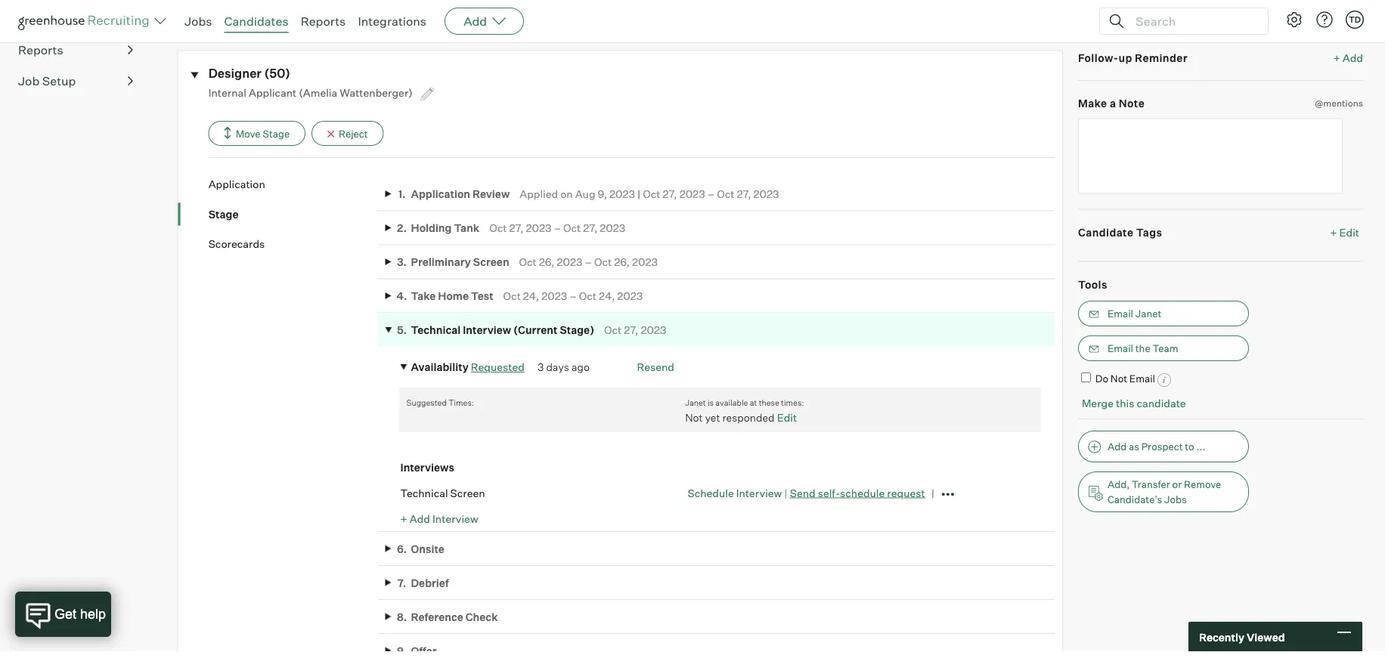 Task type: vqa. For each thing, say whether or not it's contained in the screenshot.
hiring to the right
no



Task type: describe. For each thing, give the bounding box(es) containing it.
7.
[[398, 577, 406, 590]]

(amelia
[[299, 86, 338, 99]]

greenhouse recruiting image
[[18, 12, 154, 30]]

edit link
[[777, 411, 797, 424]]

candidates link
[[224, 14, 289, 29]]

move stage
[[236, 128, 290, 140]]

send self-schedule request link
[[790, 487, 926, 500]]

+ add interview
[[401, 513, 479, 526]]

email janet button
[[1079, 301, 1250, 327]]

edit inside janet is available at these times: not yet responded edit
[[777, 411, 797, 424]]

at
[[750, 398, 757, 408]]

2 24, from the left
[[599, 290, 615, 303]]

this
[[1116, 397, 1135, 410]]

9,
[[598, 187, 607, 201]]

0 vertical spatial screen
[[473, 256, 510, 269]]

requested
[[471, 361, 525, 374]]

0 vertical spatial technical
[[411, 324, 461, 337]]

onsite
[[411, 543, 445, 556]]

request
[[888, 487, 926, 500]]

0 horizontal spatial application
[[209, 178, 265, 191]]

setup
[[42, 74, 76, 89]]

3 days ago
[[538, 361, 590, 374]]

+ edit link
[[1327, 222, 1364, 243]]

email for email janet
[[1108, 308, 1134, 320]]

follow-up reminder
[[1079, 51, 1188, 64]]

janet is available at these times: not yet responded edit
[[685, 398, 804, 424]]

designer (50)
[[209, 66, 291, 81]]

add as prospect to ...
[[1108, 441, 1206, 453]]

details link
[[318, 8, 353, 31]]

0 vertical spatial |
[[638, 187, 641, 201]]

1 26, from the left
[[539, 256, 555, 269]]

holding
[[411, 222, 452, 235]]

technical screen
[[401, 487, 485, 500]]

3.
[[397, 256, 407, 269]]

stage inside stage link
[[209, 208, 239, 221]]

reject button
[[312, 121, 384, 146]]

janet inside button
[[1136, 308, 1162, 320]]

as
[[1129, 441, 1140, 453]]

availability
[[411, 361, 469, 374]]

recently viewed
[[1200, 631, 1286, 644]]

add, transfer or remove candidate's jobs
[[1108, 479, 1222, 506]]

is
[[708, 398, 714, 408]]

scorecards
[[209, 238, 265, 251]]

tools
[[1079, 278, 1108, 291]]

1 vertical spatial job
[[18, 74, 40, 89]]

ago
[[572, 361, 590, 374]]

add, transfer or remove candidate's jobs button
[[1079, 472, 1250, 513]]

1 vertical spatial |
[[785, 487, 788, 500]]

2 26, from the left
[[614, 256, 630, 269]]

activity feed link
[[236, 8, 301, 31]]

4.
[[397, 290, 407, 303]]

interview for 5. technical interview (current stage)
[[463, 324, 511, 337]]

not inside janet is available at these times: not yet responded edit
[[685, 411, 703, 424]]

Search text field
[[1132, 10, 1255, 32]]

to
[[1186, 441, 1195, 453]]

(current
[[514, 324, 558, 337]]

details
[[318, 8, 353, 22]]

5. technical interview (current stage)
[[397, 324, 595, 337]]

remove
[[1185, 479, 1222, 491]]

resend button
[[637, 361, 675, 374]]

aug
[[575, 187, 596, 201]]

scorecards link
[[209, 237, 378, 252]]

reject
[[339, 128, 368, 140]]

debrief
[[411, 577, 449, 590]]

+ add link
[[1334, 50, 1364, 65]]

candidate tags
[[1079, 226, 1163, 239]]

reminder
[[1135, 51, 1188, 64]]

do
[[1096, 373, 1109, 385]]

on
[[561, 187, 573, 201]]

viewed
[[1247, 631, 1286, 644]]

merge this candidate
[[1082, 397, 1187, 410]]

review
[[473, 187, 510, 201]]

schedule interview | send self-schedule request
[[688, 487, 926, 500]]

merge this candidate link
[[1082, 397, 1187, 410]]

linkedin
[[370, 8, 413, 22]]

a
[[1110, 97, 1117, 110]]

tags
[[1137, 226, 1163, 239]]

these
[[759, 398, 780, 408]]

days
[[546, 361, 569, 374]]

2.
[[397, 222, 407, 235]]

requested button
[[471, 361, 525, 374]]

1 horizontal spatial job
[[200, 8, 219, 22]]

janet inside janet is available at these times: not yet responded edit
[[685, 398, 706, 408]]

stage inside move stage button
[[263, 128, 290, 140]]

0 horizontal spatial jobs
[[185, 14, 212, 29]]

send
[[790, 487, 816, 500]]

8.
[[397, 611, 407, 624]]

add button
[[445, 8, 524, 35]]

+ edit
[[1331, 226, 1360, 239]]



Task type: locate. For each thing, give the bounding box(es) containing it.
0 horizontal spatial stage
[[209, 208, 239, 221]]

+ add interview link
[[401, 513, 479, 526]]

email janet
[[1108, 308, 1162, 320]]

1 horizontal spatial 24,
[[599, 290, 615, 303]]

email
[[1108, 308, 1134, 320], [1108, 343, 1134, 355], [1130, 373, 1156, 385]]

technical down interviews
[[401, 487, 448, 500]]

1 vertical spatial technical
[[401, 487, 448, 500]]

td
[[1349, 14, 1362, 25]]

email the team
[[1108, 343, 1179, 355]]

internal applicant (amelia wattenberger)
[[209, 86, 415, 99]]

applicant
[[249, 86, 297, 99]]

0 vertical spatial +
[[1334, 51, 1341, 64]]

0 vertical spatial interview
[[463, 324, 511, 337]]

+ add
[[1334, 51, 1364, 64]]

@mentions
[[1316, 98, 1364, 109]]

oct
[[643, 187, 661, 201], [717, 187, 735, 201], [490, 222, 507, 235], [564, 222, 581, 235], [519, 256, 537, 269], [595, 256, 612, 269], [503, 290, 521, 303], [579, 290, 597, 303], [604, 324, 622, 337]]

1 vertical spatial edit
[[777, 411, 797, 424]]

recently
[[1200, 631, 1245, 644]]

resend
[[637, 361, 675, 374]]

or
[[1173, 479, 1182, 491]]

1 vertical spatial stage
[[209, 208, 239, 221]]

td button
[[1343, 8, 1368, 32]]

2 vertical spatial +
[[401, 513, 408, 526]]

add inside button
[[1108, 441, 1127, 453]]

add inside popup button
[[464, 14, 487, 29]]

1 vertical spatial reports link
[[18, 41, 133, 59]]

technical right 5.
[[411, 324, 461, 337]]

stage up scorecards
[[209, 208, 239, 221]]

0 horizontal spatial |
[[638, 187, 641, 201]]

7. debrief
[[398, 577, 449, 590]]

not left yet
[[685, 411, 703, 424]]

reference
[[411, 611, 464, 624]]

candidate
[[1079, 226, 1134, 239]]

0 vertical spatial reports link
[[301, 14, 346, 29]]

prospect
[[1142, 441, 1183, 453]]

4. take home test oct 24, 2023 – oct 24, 2023
[[397, 290, 643, 303]]

screen up test
[[473, 256, 510, 269]]

application down move
[[209, 178, 265, 191]]

preliminary
[[411, 256, 471, 269]]

do not email
[[1096, 373, 1156, 385]]

internal
[[209, 86, 247, 99]]

interviews
[[401, 462, 455, 475]]

not right "do"
[[1111, 373, 1128, 385]]

1 24, from the left
[[523, 290, 539, 303]]

email left the
[[1108, 343, 1134, 355]]

2 vertical spatial email
[[1130, 373, 1156, 385]]

0 horizontal spatial reports
[[18, 43, 63, 58]]

screen up + add interview link
[[451, 487, 485, 500]]

note
[[1119, 97, 1145, 110]]

1 horizontal spatial stage
[[263, 128, 290, 140]]

1 horizontal spatial janet
[[1136, 308, 1162, 320]]

1 vertical spatial jobs
[[1165, 494, 1187, 506]]

1.
[[398, 187, 406, 201]]

jobs link
[[185, 14, 212, 29]]

interview left send
[[737, 487, 782, 500]]

| left send
[[785, 487, 788, 500]]

team
[[1153, 343, 1179, 355]]

job right 1
[[200, 8, 219, 22]]

0 vertical spatial janet
[[1136, 308, 1162, 320]]

email up merge this candidate link
[[1130, 373, 1156, 385]]

stage
[[263, 128, 290, 140], [209, 208, 239, 221]]

1 vertical spatial reports
[[18, 43, 63, 58]]

1 horizontal spatial not
[[1111, 373, 1128, 385]]

26,
[[539, 256, 555, 269], [614, 256, 630, 269]]

oct 27, 2023
[[604, 324, 667, 337]]

0 horizontal spatial job
[[18, 74, 40, 89]]

1 horizontal spatial jobs
[[1165, 494, 1187, 506]]

designer
[[209, 66, 262, 81]]

schedule
[[688, 487, 734, 500]]

...
[[1197, 441, 1206, 453]]

24, down 3. preliminary screen oct 26, 2023 – oct 26, 2023
[[523, 290, 539, 303]]

1
[[194, 8, 198, 22]]

email the team button
[[1079, 336, 1250, 362]]

1 vertical spatial +
[[1331, 226, 1338, 239]]

26, up 4. take home test oct 24, 2023 – oct 24, 2023
[[539, 256, 555, 269]]

1 vertical spatial screen
[[451, 487, 485, 500]]

0 horizontal spatial edit
[[777, 411, 797, 424]]

pipeline
[[18, 11, 64, 27]]

2 vertical spatial interview
[[433, 513, 479, 526]]

janet
[[1136, 308, 1162, 320], [685, 398, 706, 408]]

integrations link
[[358, 14, 427, 29]]

tank
[[454, 222, 480, 235]]

email for email the team
[[1108, 343, 1134, 355]]

1 horizontal spatial |
[[785, 487, 788, 500]]

8. reference check
[[397, 611, 498, 624]]

24,
[[523, 290, 539, 303], [599, 290, 615, 303]]

interview down the technical screen
[[433, 513, 479, 526]]

on 1 job
[[178, 8, 219, 22]]

0 vertical spatial email
[[1108, 308, 1134, 320]]

feed
[[277, 8, 301, 22]]

0 horizontal spatial reports link
[[18, 41, 133, 59]]

1 horizontal spatial edit
[[1340, 226, 1360, 239]]

0 vertical spatial reports
[[301, 14, 346, 29]]

3
[[538, 361, 544, 374]]

1 horizontal spatial 26,
[[614, 256, 630, 269]]

janet left is
[[685, 398, 706, 408]]

24, up oct 27, 2023
[[599, 290, 615, 303]]

0 horizontal spatial 26,
[[539, 256, 555, 269]]

pipeline link
[[18, 10, 133, 28]]

suggested times:
[[407, 398, 474, 408]]

configure image
[[1286, 11, 1304, 29]]

1 vertical spatial email
[[1108, 343, 1134, 355]]

up
[[1119, 51, 1133, 64]]

application up holding
[[411, 187, 471, 201]]

home
[[438, 290, 469, 303]]

1 vertical spatial interview
[[737, 487, 782, 500]]

stage right move
[[263, 128, 290, 140]]

times:
[[449, 398, 474, 408]]

+ for + edit
[[1331, 226, 1338, 239]]

0 vertical spatial stage
[[263, 128, 290, 140]]

on
[[178, 8, 192, 22]]

email inside email the team button
[[1108, 343, 1134, 355]]

1 horizontal spatial application
[[411, 187, 471, 201]]

follow
[[1332, 11, 1364, 24]]

application link
[[209, 177, 378, 192]]

6. onsite
[[397, 543, 445, 556]]

1 horizontal spatial reports link
[[301, 14, 346, 29]]

times:
[[781, 398, 804, 408]]

|
[[638, 187, 641, 201], [785, 487, 788, 500]]

5.
[[397, 324, 407, 337]]

move
[[236, 128, 261, 140]]

+
[[1334, 51, 1341, 64], [1331, 226, 1338, 239], [401, 513, 408, 526]]

follow-
[[1079, 51, 1119, 64]]

0 horizontal spatial 24,
[[523, 290, 539, 303]]

1 vertical spatial janet
[[685, 398, 706, 408]]

0 vertical spatial not
[[1111, 373, 1128, 385]]

Do Not Email checkbox
[[1082, 373, 1091, 383]]

screen
[[473, 256, 510, 269], [451, 487, 485, 500]]

0 vertical spatial job
[[200, 8, 219, 22]]

1 vertical spatial not
[[685, 411, 703, 424]]

wattenberger)
[[340, 86, 413, 99]]

0 horizontal spatial janet
[[685, 398, 706, 408]]

activity
[[236, 8, 274, 22]]

1 horizontal spatial reports
[[301, 14, 346, 29]]

interview down test
[[463, 324, 511, 337]]

| right 9,
[[638, 187, 641, 201]]

applied
[[520, 187, 558, 201]]

schedule
[[840, 487, 885, 500]]

+ for + add interview
[[401, 513, 408, 526]]

job
[[200, 8, 219, 22], [18, 74, 40, 89]]

0 vertical spatial jobs
[[185, 14, 212, 29]]

jobs inside add, transfer or remove candidate's jobs
[[1165, 494, 1187, 506]]

26, up oct 27, 2023
[[614, 256, 630, 269]]

None text field
[[1079, 118, 1343, 194]]

activity feed
[[236, 8, 301, 22]]

email inside email janet button
[[1108, 308, 1134, 320]]

stage)
[[560, 324, 595, 337]]

stage link
[[209, 207, 378, 222]]

job left the setup
[[18, 74, 40, 89]]

email up email the team
[[1108, 308, 1134, 320]]

1. application review applied on  aug 9, 2023 | oct 27, 2023 – oct 27, 2023
[[398, 187, 780, 201]]

merge
[[1082, 397, 1114, 410]]

janet up the
[[1136, 308, 1162, 320]]

interview for + add interview
[[433, 513, 479, 526]]

on 1 job link
[[178, 8, 219, 31]]

0 vertical spatial edit
[[1340, 226, 1360, 239]]

available
[[716, 398, 748, 408]]

0 horizontal spatial not
[[685, 411, 703, 424]]

candidates
[[224, 14, 289, 29]]

+ for + add
[[1334, 51, 1341, 64]]



